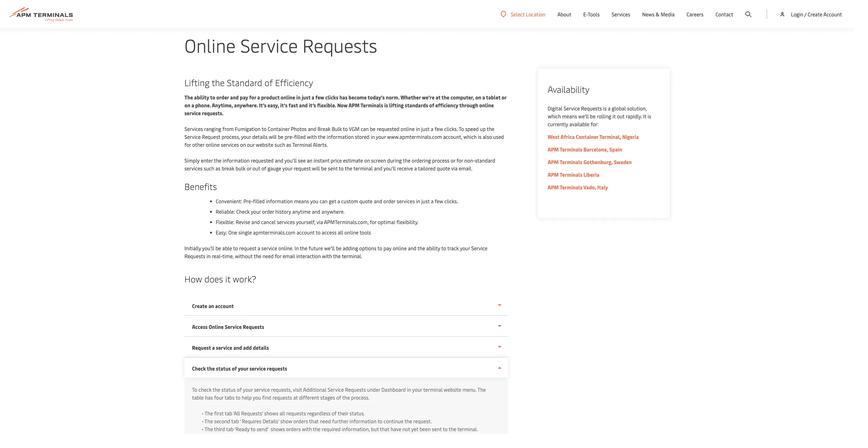 Task type: vqa. For each thing, say whether or not it's contained in the screenshot.
"about apm terminals"
no



Task type: locate. For each thing, give the bounding box(es) containing it.
with inside initially you'll be able to request a service online. in the future we'll be adding options to pay online and the ability to track your service requests in real-time, without the need for email interaction with the terminal.
[[322, 253, 332, 260]]

shows up details'
[[264, 410, 279, 417]]

with up alerts.
[[307, 133, 317, 140]]

that down regardless
[[309, 418, 319, 425]]

request down access
[[192, 345, 211, 352]]

status down request a service and add details
[[216, 366, 231, 372]]

0 vertical spatial means
[[563, 113, 578, 120]]

1 horizontal spatial terminal
[[424, 387, 443, 394]]

filled inside services ranging from fumigation to container photos and break bulk to vgm can be requested online in just a few clicks. to speed up the service request process, your details will be pre-filled with the information stored in your www.apmterminals.com account, which is also used for other online services on our website such as terminal alerts.
[[294, 133, 306, 140]]

check
[[237, 208, 250, 215], [192, 366, 206, 372]]

'ready
[[235, 426, 250, 433]]

you'll
[[202, 245, 214, 252]]

be inside digital service requests is a global solution, which means we'll be rolling it out rapidly. it is currently available for:
[[591, 113, 596, 120]]

0 vertical spatial requests
[[267, 366, 287, 372]]

you inside to check the status of your service requests, visit additional service requests under dashboard in your terminal website menu. the table has four tabs to help you find requests at different stages of the process.
[[253, 395, 261, 402]]

service inside initially you'll be able to request a service online. in the future we'll be adding options to pay online and the ability to track your service requests in real-time, without the need for email interaction with the terminal.
[[472, 245, 488, 252]]

1 horizontal spatial account
[[297, 229, 315, 236]]

1 vertical spatial filled
[[253, 198, 265, 205]]

1 horizontal spatial it's
[[309, 102, 316, 109]]

convenient: pre-filled information means you can get a custom quote and order services in just a few clicks.
[[216, 198, 458, 205]]

requests inside digital service requests is a global solution, which means we'll be rolling it out rapidly. it is currently available for:
[[582, 105, 603, 112]]

such down pre-
[[275, 141, 285, 148]]

1 vertical spatial online
[[209, 324, 224, 331]]

request inside initially you'll be able to request a service online. in the future we'll be adding options to pay online and the ability to track your service requests in real-time, without the need for email interaction with the terminal.
[[239, 245, 257, 252]]

requests'
[[242, 410, 263, 417]]

it's
[[281, 102, 288, 109], [309, 102, 316, 109]]

• the first tab 'all requests' shows all requests regardless of their status. • the second tab ' requires details' show orders that need further information to continue the request. • the third tab 'ready to send'  shows orders with the required information, but that have not yet been sent to the terminal.
[[202, 410, 478, 433]]

get
[[329, 198, 337, 205]]

easy,
[[268, 102, 279, 109]]

terminals
[[361, 102, 384, 109], [560, 146, 583, 153], [560, 159, 583, 166], [560, 171, 583, 178], [560, 184, 583, 191]]

tailored
[[418, 165, 436, 172]]

0 horizontal spatial it's
[[281, 102, 288, 109]]

request inside services ranging from fumigation to container photos and break bulk to vgm can be requested online in just a few clicks. to speed up the service request process, your details will be pre-filled with the information stored in your www.apmterminals.com account, which is also used for other online services on our website such as terminal alerts.
[[202, 133, 221, 140]]

stages
[[321, 395, 335, 402]]

0 horizontal spatial can
[[320, 198, 328, 205]]

in down 'you'll'
[[207, 253, 211, 260]]

service inside to check the status of your service requests, visit additional service requests under dashboard in your terminal website menu. the table has four tabs to help you find requests at different stages of the process.
[[328, 387, 344, 394]]

apm terminals barcelona, spain link
[[548, 146, 623, 153]]

services inside simply enter the information requested and you'll see an instant price estimate on screen during the ordering process or for non-standard services such as break bulk or out of gauge your request will be sent to the terminal and you'll receive a tailored quote via email.
[[185, 165, 203, 172]]

1 horizontal spatial can
[[361, 126, 369, 132]]

first
[[214, 410, 224, 417]]

standard
[[476, 157, 496, 164]]

to down price
[[339, 165, 344, 172]]

all up show
[[280, 410, 285, 417]]

2 vertical spatial order
[[262, 208, 274, 215]]

ability up the phone.
[[194, 94, 209, 101]]

will down instant
[[312, 165, 320, 172]]

as down pre-
[[287, 141, 292, 148]]

1 vertical spatial can
[[320, 198, 328, 205]]

login / create account
[[792, 11, 843, 18]]

pay inside initially you'll be able to request a service online. in the future we'll be adding options to pay online and the ability to track your service requests in real-time, without the need for email interaction with the terminal.
[[384, 245, 392, 252]]

1 vertical spatial anywhere.
[[322, 208, 345, 215]]

we'll inside digital service requests is a global solution, which means we'll be rolling it out rapidly. it is currently available for:
[[579, 113, 589, 120]]

order up optimal
[[384, 198, 396, 205]]

check the status of your service requests element
[[185, 378, 508, 435]]

0 horizontal spatial which
[[464, 133, 477, 140]]

sent inside simply enter the information requested and you'll see an instant price estimate on screen during the ordering process or for non-standard services such as break bulk or out of gauge your request will be sent to the terminal and you'll receive a tailored quote via email.
[[328, 165, 338, 172]]

0 vertical spatial terminal
[[354, 165, 373, 172]]

the ability to order and pay for a product online in just a few clicks has become today's norm. whether we're at the computer, on a tablet or on a phone. anytime, anywhere. it's easy, it's fast and it's flexible. now apm terminals is lifting standards of efficiency through online service requests.
[[185, 94, 507, 117]]

terminal inside simply enter the information requested and you'll see an instant price estimate on screen during the ordering process or for non-standard services such as break bulk or out of gauge your request will be sent to the terminal and you'll receive a tailored quote via email.
[[354, 165, 373, 172]]

can up stored
[[361, 126, 369, 132]]

terminal.
[[342, 253, 363, 260], [458, 426, 478, 433]]

service
[[241, 33, 298, 58], [564, 105, 580, 112], [185, 133, 201, 140], [472, 245, 488, 252], [225, 324, 242, 331], [328, 387, 344, 394]]

0 horizontal spatial all
[[280, 410, 285, 417]]

0 vertical spatial as
[[287, 141, 292, 148]]

for up email.
[[457, 157, 464, 164]]

or inside the ability to order and pay for a product online in just a few clicks has become today's norm. whether we're at the computer, on a tablet or on a phone. anytime, anywhere. it's easy, it's fast and it's flexible. now apm terminals is lifting standards of efficiency through online service requests.
[[502, 94, 507, 101]]

1 vertical spatial with
[[322, 253, 332, 260]]

website inside services ranging from fumigation to container photos and break bulk to vgm can be requested online in just a few clicks. to speed up the service request process, your details will be pre-filled with the information stored in your www.apmterminals.com account, which is also used for other online services on our website such as terminal alerts.
[[256, 141, 274, 148]]

all
[[338, 229, 344, 236], [280, 410, 285, 417]]

reliable:
[[216, 208, 235, 215]]

of left their
[[332, 410, 337, 417]]

alerts.
[[313, 141, 328, 148]]

spain
[[610, 146, 623, 153]]

online down 'flexibility.'
[[393, 245, 407, 252]]

on up through
[[476, 94, 482, 101]]

clicks.
[[445, 126, 458, 132], [445, 198, 458, 205]]

on
[[476, 94, 482, 101], [185, 102, 190, 109], [240, 141, 246, 148], [365, 157, 370, 164]]

ability inside initially you'll be able to request a service online. in the future we'll be adding options to pay online and the ability to track your service requests in real-time, without the need for email interaction with the terminal.
[[427, 245, 441, 252]]

is down norm. at top
[[385, 102, 388, 109]]

with down "future" on the left of page
[[322, 253, 332, 260]]

0 vertical spatial requested
[[377, 126, 400, 132]]

1 vertical spatial or
[[451, 157, 456, 164]]

and left break
[[308, 126, 317, 132]]

west africa container terminal, nigeria
[[548, 133, 640, 140]]

four
[[214, 395, 224, 402]]

0 horizontal spatial requested
[[251, 157, 274, 164]]

of down we're on the top
[[430, 102, 435, 109]]

means inside digital service requests is a global solution, which means we'll be rolling it out rapidly. it is currently available for:
[[563, 113, 578, 120]]

to up the phone.
[[210, 94, 215, 101]]

the right the up
[[487, 126, 495, 132]]

in
[[297, 94, 301, 101], [416, 126, 420, 132], [371, 133, 375, 140], [416, 198, 421, 205], [207, 253, 211, 260], [407, 387, 411, 394]]

a
[[258, 94, 260, 101], [312, 94, 315, 101], [483, 94, 486, 101], [192, 102, 194, 109], [609, 105, 611, 112], [431, 126, 434, 132], [415, 165, 417, 172], [338, 198, 340, 205], [431, 198, 434, 205], [258, 245, 260, 252], [212, 345, 215, 352]]

2 • from the top
[[202, 418, 204, 425]]

screen
[[372, 157, 386, 164]]

1 vertical spatial status
[[222, 387, 236, 394]]

need left email
[[263, 253, 274, 260]]

services up other
[[185, 126, 203, 132]]

0 vertical spatial ability
[[194, 94, 209, 101]]

1 horizontal spatial to
[[459, 126, 464, 132]]

for inside initially you'll be able to request a service online. in the future we'll be adding options to pay online and the ability to track your service requests in real-time, without the need for email interaction with the terminal.
[[275, 253, 282, 260]]

simply enter the information requested and you'll see an instant price estimate on screen during the ordering process or for non-standard services such as break bulk or out of gauge your request will be sent to the terminal and you'll receive a tailored quote via email.
[[185, 157, 496, 172]]

terminals up 'apm terminals liberia'
[[560, 159, 583, 166]]

has
[[340, 94, 348, 101], [205, 395, 213, 402]]

to check the status of your service requests, visit additional service requests under dashboard in your terminal website menu. the table has four tabs to help you find requests at different stages of the process.
[[192, 387, 486, 402]]

future
[[309, 245, 323, 252]]

order for convenient: pre-filled information means you can get a custom quote and order services in just a few clicks.
[[262, 208, 274, 215]]

0 vertical spatial filled
[[294, 133, 306, 140]]

simply
[[185, 157, 200, 164]]

service up find
[[254, 387, 270, 394]]

0 horizontal spatial pay
[[240, 94, 248, 101]]

your right track
[[460, 245, 470, 252]]

which
[[548, 113, 561, 120], [464, 133, 477, 140]]

of down request a service and add details
[[232, 366, 237, 372]]

1 • from the top
[[202, 410, 204, 417]]

0 vertical spatial pay
[[240, 94, 248, 101]]

to right tabs
[[236, 395, 241, 402]]

an inside dropdown button
[[209, 303, 214, 310]]

0 horizontal spatial anywhere.
[[234, 102, 258, 109]]

will inside services ranging from fumigation to container photos and break bulk to vgm can be requested online in just a few clicks. to speed up the service request process, your details will be pre-filled with the information stored in your www.apmterminals.com account, which is also used for other online services on our website such as terminal alerts.
[[269, 133, 277, 140]]

global
[[612, 105, 627, 112]]

1 horizontal spatial create
[[809, 11, 823, 18]]

on inside simply enter the information requested and you'll see an instant price estimate on screen during the ordering process or for non-standard services such as break bulk or out of gauge your request will be sent to the terminal and you'll receive a tailored quote via email.
[[365, 157, 370, 164]]

to down requires
[[251, 426, 256, 433]]

terminals for apm terminals liberia
[[560, 171, 583, 178]]

0 vertical spatial it
[[613, 113, 616, 120]]

0 horizontal spatial you
[[253, 395, 261, 402]]

request inside dropdown button
[[192, 345, 211, 352]]

all inside • the first tab 'all requests' shows all requests regardless of their status. • the second tab ' requires details' show orders that need further information to continue the request. • the third tab 'ready to send'  shows orders with the required information, but that have not yet been sent to the terminal.
[[280, 410, 285, 417]]

orders
[[294, 418, 308, 425], [286, 426, 301, 433]]

1 vertical spatial terminal.
[[458, 426, 478, 433]]

today's
[[368, 94, 385, 101]]

1 horizontal spatial it
[[613, 113, 616, 120]]

of left gauge
[[262, 165, 267, 172]]

and down 'flexibility.'
[[408, 245, 417, 252]]

services inside services ranging from fumigation to container photos and break bulk to vgm can be requested online in just a few clicks. to speed up the service request process, your details will be pre-filled with the information stored in your www.apmterminals.com account, which is also used for other online services on our website such as terminal alerts.
[[221, 141, 239, 148]]

to left the speed
[[459, 126, 464, 132]]

is inside services ranging from fumigation to container photos and break bulk to vgm can be requested online in just a few clicks. to speed up the service request process, your details will be pre-filled with the information stored in your www.apmterminals.com account, which is also used for other online services on our website such as terminal alerts.
[[478, 133, 482, 140]]

is inside the ability to order and pay for a product online in just a few clicks has become today's norm. whether we're at the computer, on a tablet or on a phone. anytime, anywhere. it's easy, it's fast and it's flexible. now apm terminals is lifting standards of efficiency through online service requests.
[[385, 102, 388, 109]]

all right access at the left
[[338, 229, 344, 236]]

benefits
[[185, 181, 217, 193]]

shows
[[264, 410, 279, 417], [271, 426, 285, 433]]

0 horizontal spatial an
[[209, 303, 214, 310]]

terminals down today's
[[361, 102, 384, 109]]

1 vertical spatial we'll
[[324, 245, 335, 252]]

1 horizontal spatial or
[[451, 157, 456, 164]]

regardless
[[307, 410, 331, 417]]

the inside check the status of your service requests dropdown button
[[207, 366, 215, 372]]

requests inside • the first tab 'all requests' shows all requests regardless of their status. • the second tab ' requires details' show orders that need further information to continue the request. • the third tab 'ready to send'  shows orders with the required information, but that have not yet been sent to the terminal.
[[287, 410, 306, 417]]

request down ranging
[[202, 133, 221, 140]]

1 horizontal spatial requested
[[377, 126, 400, 132]]

0 vertical spatial to
[[459, 126, 464, 132]]

the
[[185, 94, 193, 101], [205, 410, 213, 417], [205, 418, 213, 425], [205, 426, 213, 433]]

• left second
[[202, 418, 204, 425]]

filled up cancel
[[253, 198, 265, 205]]

few
[[316, 94, 325, 101], [435, 126, 444, 132], [435, 198, 444, 205]]

you'll down during
[[384, 165, 396, 172]]

track
[[448, 245, 459, 252]]

location
[[527, 11, 546, 18]]

for inside services ranging from fumigation to container photos and break bulk to vgm can be requested online in just a few clicks. to speed up the service request process, your details will be pre-filled with the information stored in your www.apmterminals.com account, which is also used for other online services on our website such as terminal alerts.
[[185, 141, 191, 148]]

information down the status.
[[350, 418, 377, 425]]

of inside • the first tab 'all requests' shows all requests regardless of their status. • the second tab ' requires details' show orders that need further information to continue the request. • the third tab 'ready to send'  shows orders with the required information, but that have not yet been sent to the terminal.
[[332, 410, 337, 417]]

1 vertical spatial need
[[320, 418, 331, 425]]

1 horizontal spatial via
[[452, 165, 458, 172]]

bulk
[[332, 126, 342, 132]]

cancel
[[261, 219, 276, 226]]

0 vertical spatial will
[[269, 133, 277, 140]]

need
[[263, 253, 274, 260], [320, 418, 331, 425]]

for left other
[[185, 141, 191, 148]]

or for simply enter the information requested and you'll see an instant price estimate on screen during the ordering process or for non-standard services such as break bulk or out of gauge your request will be sent to the terminal and you'll receive a tailored quote via email.
[[247, 165, 252, 172]]

0 vertical spatial has
[[340, 94, 348, 101]]

has down check
[[205, 395, 213, 402]]

/
[[805, 11, 807, 18]]

1 horizontal spatial request
[[294, 165, 311, 172]]

news & media
[[643, 11, 675, 18]]

information down the bulk
[[327, 133, 354, 140]]

requested up gauge
[[251, 157, 274, 164]]

create right /
[[809, 11, 823, 18]]

out inside digital service requests is a global solution, which means we'll be rolling it out rapidly. it is currently available for:
[[618, 113, 625, 120]]

0 vertical spatial quote
[[437, 165, 451, 172]]

requests up requests,
[[267, 366, 287, 372]]

services inside services ranging from fumigation to container photos and break bulk to vgm can be requested online in just a few clicks. to speed up the service request process, your details will be pre-filled with the information stored in your www.apmterminals.com account, which is also used for other online services on our website such as terminal alerts.
[[185, 126, 203, 132]]

0 horizontal spatial via
[[317, 219, 323, 226]]

we'll up the available
[[579, 113, 589, 120]]

the left required
[[313, 426, 321, 433]]

1 horizontal spatial need
[[320, 418, 331, 425]]

0 horizontal spatial check
[[192, 366, 206, 372]]

services down simply
[[185, 165, 203, 172]]

tab left ' at bottom left
[[232, 418, 239, 425]]

0 vertical spatial just
[[302, 94, 311, 101]]

1 horizontal spatial ability
[[427, 245, 441, 252]]

2 vertical spatial •
[[202, 426, 204, 433]]

1 horizontal spatial you
[[310, 198, 319, 205]]

your inside dropdown button
[[238, 366, 249, 372]]

additional
[[303, 387, 327, 394]]

with inside services ranging from fumigation to container photos and break bulk to vgm can be requested online in just a few clicks. to speed up the service request process, your details will be pre-filled with the information stored in your www.apmterminals.com account, which is also used for other online services on our website such as terminal alerts.
[[307, 133, 317, 140]]

0 vertical spatial all
[[338, 229, 344, 236]]

0 horizontal spatial account
[[215, 303, 234, 310]]

0 horizontal spatial ability
[[194, 94, 209, 101]]

0 vertical spatial such
[[275, 141, 285, 148]]

can inside services ranging from fumigation to container photos and break bulk to vgm can be requested online in just a few clicks. to speed up the service request process, your details will be pre-filled with the information stored in your www.apmterminals.com account, which is also used for other online services on our website such as terminal alerts.
[[361, 126, 369, 132]]

requests
[[303, 33, 378, 58], [582, 105, 603, 112], [185, 253, 206, 260], [243, 324, 264, 331]]

check inside check the status of your service requests dropdown button
[[192, 366, 206, 372]]

• left first
[[202, 410, 204, 417]]

west
[[548, 133, 560, 140]]

sent right been
[[432, 426, 442, 433]]

1 vertical spatial terminal
[[424, 387, 443, 394]]

it's left flexible. at the top of the page
[[309, 102, 316, 109]]

0 vertical spatial terminal.
[[342, 253, 363, 260]]

our
[[247, 141, 255, 148]]

such down enter
[[204, 165, 214, 172]]

0 vertical spatial order
[[217, 94, 229, 101]]

yet
[[412, 426, 419, 433]]

an
[[307, 157, 313, 164], [209, 303, 214, 310]]

0 vertical spatial or
[[502, 94, 507, 101]]

apm for apm terminals liberia
[[548, 171, 559, 178]]

•
[[202, 410, 204, 417], [202, 418, 204, 425], [202, 426, 204, 433]]

the left first
[[205, 410, 213, 417]]

as inside services ranging from fumigation to container photos and break bulk to vgm can be requested online in just a few clicks. to speed up the service request process, your details will be pre-filled with the information stored in your www.apmterminals.com account, which is also used for other online services on our website such as terminal alerts.
[[287, 141, 292, 148]]

the right lifting on the top left of the page
[[212, 77, 225, 89]]

details right add
[[253, 345, 269, 352]]

0 horizontal spatial sent
[[328, 165, 338, 172]]

initially
[[185, 245, 201, 252]]

to inside simply enter the information requested and you'll see an instant price estimate on screen during the ordering process or for non-standard services such as break bulk or out of gauge your request will be sent to the terminal and you'll receive a tailored quote via email.
[[339, 165, 344, 172]]

be up real-
[[216, 245, 221, 252]]

anywhere. inside the ability to order and pay for a product online in just a few clicks has become today's norm. whether we're at the computer, on a tablet or on a phone. anytime, anywhere. it's easy, it's fast and it's flexible. now apm terminals is lifting standards of efficiency through online service requests.
[[234, 102, 258, 109]]

service inside the ability to order and pay for a product online in just a few clicks has become today's norm. whether we're at the computer, on a tablet or on a phone. anytime, anywhere. it's easy, it's fast and it's flexible. now apm terminals is lifting standards of efficiency through online service requests.
[[185, 110, 201, 117]]

or right bulk
[[247, 165, 252, 172]]

not
[[403, 426, 411, 433]]

1 vertical spatial sent
[[432, 426, 442, 433]]

1 horizontal spatial out
[[618, 113, 625, 120]]

2 horizontal spatial order
[[384, 198, 396, 205]]

information,
[[342, 426, 370, 433]]

order
[[217, 94, 229, 101], [384, 198, 396, 205], [262, 208, 274, 215]]

1 horizontal spatial such
[[275, 141, 285, 148]]

1 vertical spatial requests
[[273, 395, 292, 402]]

check up check
[[192, 366, 206, 372]]

reliable: check your order history anytime and anywhere.
[[216, 208, 345, 215]]

have
[[391, 426, 402, 433]]

with down regardless
[[302, 426, 312, 433]]

to inside services ranging from fumigation to container photos and break bulk to vgm can be requested online in just a few clicks. to speed up the service request process, your details will be pre-filled with the information stored in your www.apmterminals.com account, which is also used for other online services on our website such as terminal alerts.
[[459, 126, 464, 132]]

a inside dropdown button
[[212, 345, 215, 352]]

barcelona,
[[584, 146, 609, 153]]

0 horizontal spatial container
[[268, 126, 290, 132]]

1 vertical spatial which
[[464, 133, 477, 140]]

1 vertical spatial an
[[209, 303, 214, 310]]

we'll
[[579, 113, 589, 120], [324, 245, 335, 252]]

such
[[275, 141, 285, 148], [204, 165, 214, 172]]

or for the ability to order and pay for a product online in just a few clicks has become today's norm. whether we're at the computer, on a tablet or on a phone. anytime, anywhere. it's easy, it's fast and it's flexible. now apm terminals is lifting standards of efficiency through online service requests.
[[502, 94, 507, 101]]

phone.
[[195, 102, 211, 109]]

1 horizontal spatial an
[[307, 157, 313, 164]]

1 vertical spatial it
[[226, 273, 231, 285]]

create
[[809, 11, 823, 18], [192, 303, 208, 310]]

login / create account link
[[780, 0, 843, 28]]

and inside dropdown button
[[234, 345, 242, 352]]

at down the visit
[[294, 395, 298, 402]]

order up cancel
[[262, 208, 274, 215]]

services for services ranging from fumigation to container photos and break bulk to vgm can be requested online in just a few clicks. to speed up the service request process, your details will be pre-filled with the information stored in your www.apmterminals.com account, which is also used for other online services on our website such as terminal alerts.
[[185, 126, 203, 132]]

the up check
[[207, 366, 215, 372]]

without
[[235, 253, 253, 260]]

services right tools
[[612, 11, 631, 18]]

has inside the ability to order and pay for a product online in just a few clicks has become today's norm. whether we're at the computer, on a tablet or on a phone. anytime, anywhere. it's easy, it's fast and it's flexible. now apm terminals is lifting standards of efficiency through online service requests.
[[340, 94, 348, 101]]

terminal
[[354, 165, 373, 172], [424, 387, 443, 394]]

1 horizontal spatial at
[[436, 94, 441, 101]]

will inside simply enter the information requested and you'll see an instant price estimate on screen during the ordering process or for non-standard services such as break bulk or out of gauge your request will be sent to the terminal and you'll receive a tailored quote via email.
[[312, 165, 320, 172]]

0 horizontal spatial services
[[185, 126, 203, 132]]

up
[[480, 126, 486, 132]]

for inside simply enter the information requested and you'll see an instant price estimate on screen during the ordering process or for non-standard services such as break bulk or out of gauge your request will be sent to the terminal and you'll receive a tailored quote via email.
[[457, 157, 464, 164]]

1 horizontal spatial quote
[[437, 165, 451, 172]]

flexibility.
[[397, 219, 419, 226]]

is up rolling
[[604, 105, 607, 112]]

of inside simply enter the information requested and you'll see an instant price estimate on screen during the ordering process or for non-standard services such as break bulk or out of gauge your request will be sent to the terminal and you'll receive a tailored quote via email.
[[262, 165, 267, 172]]

0 horizontal spatial order
[[217, 94, 229, 101]]

be left adding
[[336, 245, 342, 252]]

status inside dropdown button
[[216, 366, 231, 372]]

1 horizontal spatial filled
[[294, 133, 306, 140]]

1 horizontal spatial has
[[340, 94, 348, 101]]

at inside the ability to order and pay for a product online in just a few clicks has become today's norm. whether we're at the computer, on a tablet or on a phone. anytime, anywhere. it's easy, it's fast and it's flexible. now apm terminals is lifting standards of efficiency through online service requests.
[[436, 94, 441, 101]]

requests inside to check the status of your service requests, visit additional service requests under dashboard in your terminal website menu. the table has four tabs to help you find requests at different stages of the process.
[[273, 395, 292, 402]]

1 vertical spatial requested
[[251, 157, 274, 164]]

ability inside the ability to order and pay for a product online in just a few clicks has become today's norm. whether we're at the computer, on a tablet or on a phone. anytime, anywhere. it's easy, it's fast and it's flexible. now apm terminals is lifting standards of efficiency through online service requests.
[[194, 94, 209, 101]]

the inside the ability to order and pay for a product online in just a few clicks has become today's norm. whether we're at the computer, on a tablet or on a phone. anytime, anywhere. it's easy, it's fast and it's flexible. now apm terminals is lifting standards of efficiency through online service requests.
[[185, 94, 193, 101]]

requests inside dropdown button
[[243, 324, 264, 331]]

apm down west
[[548, 146, 559, 153]]

be
[[591, 113, 596, 120], [370, 126, 376, 132], [278, 133, 284, 140], [321, 165, 327, 172], [216, 245, 221, 252], [336, 245, 342, 252]]

1 vertical spatial you'll
[[384, 165, 396, 172]]

account down yourself,
[[297, 229, 315, 236]]

terminal inside to check the status of your service requests, visit additional service requests under dashboard in your terminal website menu. the table has four tabs to help you find requests at different stages of the process.
[[424, 387, 443, 394]]

shows down details'
[[271, 426, 285, 433]]

speed
[[466, 126, 479, 132]]

easy:
[[216, 229, 227, 236]]

bulk
[[236, 165, 246, 172]]

select location button
[[501, 11, 546, 18]]

status up tabs
[[222, 387, 236, 394]]

just inside services ranging from fumigation to container photos and break bulk to vgm can be requested online in just a few clicks. to speed up the service request process, your details will be pre-filled with the information stored in your www.apmterminals.com account, which is also used for other online services on our website such as terminal alerts.
[[422, 126, 430, 132]]

1 horizontal spatial services
[[612, 11, 631, 18]]

0 vertical spatial container
[[268, 126, 290, 132]]

0 horizontal spatial has
[[205, 395, 213, 402]]

the down lifting on the top left of the page
[[185, 94, 193, 101]]

history
[[276, 208, 291, 215]]

1 vertical spatial pay
[[384, 245, 392, 252]]

has up now
[[340, 94, 348, 101]]

all for online
[[338, 229, 344, 236]]

1 vertical spatial you
[[253, 395, 261, 402]]

requests,
[[271, 387, 292, 394]]

information up bulk
[[223, 157, 250, 164]]

anywhere. left 'it's' at the top left of page
[[234, 102, 258, 109]]

1 vertical spatial to
[[192, 387, 197, 394]]

at
[[436, 94, 441, 101], [294, 395, 298, 402]]

terminal
[[293, 141, 312, 148]]

sent
[[328, 165, 338, 172], [432, 426, 442, 433]]

out right bulk
[[253, 165, 260, 172]]

required
[[322, 426, 341, 433]]

online inside dropdown button
[[209, 324, 224, 331]]

0 horizontal spatial to
[[192, 387, 197, 394]]

few inside services ranging from fumigation to container photos and break bulk to vgm can be requested online in just a few clicks. to speed up the service request process, your details will be pre-filled with the information stored in your www.apmterminals.com account, which is also used for other online services on our website such as terminal alerts.
[[435, 126, 444, 132]]

0 horizontal spatial website
[[256, 141, 274, 148]]

container inside services ranging from fumigation to container photos and break bulk to vgm can be requested online in just a few clicks. to speed up the service request process, your details will be pre-filled with the information stored in your www.apmterminals.com account, which is also used for other online services on our website such as terminal alerts.
[[268, 126, 290, 132]]

0 vertical spatial with
[[307, 133, 317, 140]]

be up for:
[[591, 113, 596, 120]]

clicks. inside services ranging from fumigation to container photos and break bulk to vgm can be requested online in just a few clicks. to speed up the service request process, your details will be pre-filled with the information stored in your www.apmterminals.com account, which is also used for other online services on our website such as terminal alerts.
[[445, 126, 458, 132]]

0 vertical spatial we'll
[[579, 113, 589, 120]]

filled down the photos at the left top
[[294, 133, 306, 140]]

service inside services ranging from fumigation to container photos and break bulk to vgm can be requested online in just a few clicks. to speed up the service request process, your details will be pre-filled with the information stored in your www.apmterminals.com account, which is also used for other online services on our website such as terminal alerts.
[[185, 133, 201, 140]]

0 horizontal spatial quote
[[360, 198, 373, 205]]

0 horizontal spatial need
[[263, 253, 274, 260]]

apm terminals gothenburg, sweden
[[548, 159, 633, 166]]

contact button
[[716, 0, 734, 28]]

it
[[613, 113, 616, 120], [226, 273, 231, 285]]



Task type: describe. For each thing, give the bounding box(es) containing it.
1 horizontal spatial anywhere.
[[322, 208, 345, 215]]

an inside simply enter the information requested and you'll see an instant price estimate on screen during the ordering process or for non-standard services such as break bulk or out of gauge your request will be sent to the terminal and you'll receive a tailored quote via email.
[[307, 157, 313, 164]]

be inside simply enter the information requested and you'll see an instant price estimate on screen during the ordering process or for non-standard services such as break bulk or out of gauge your request will be sent to the terminal and you'll receive a tailored quote via email.
[[321, 165, 327, 172]]

stored
[[355, 133, 370, 140]]

out inside simply enter the information requested and you'll see an instant price estimate on screen during the ordering process or for non-standard services such as break bulk or out of gauge your request will be sent to the terminal and you'll receive a tailored quote via email.
[[253, 165, 260, 172]]

computer,
[[451, 94, 475, 101]]

access
[[322, 229, 337, 236]]

0 vertical spatial that
[[309, 418, 319, 425]]

in inside to check the status of your service requests, visit additional service requests under dashboard in your terminal website menu. the table has four tabs to help you find requests at different stages of the process.
[[407, 387, 411, 394]]

the down 'flexibility.'
[[418, 245, 426, 252]]

terminals for apm terminals vado, italy
[[560, 184, 583, 191]]

anytime,
[[212, 102, 233, 109]]

create an account
[[192, 303, 234, 310]]

your up help
[[243, 387, 253, 394]]

on left the phone.
[[185, 102, 190, 109]]

just inside the ability to order and pay for a product online in just a few clicks has become today's norm. whether we're at the computer, on a tablet or on a phone. anytime, anywhere. it's easy, it's fast and it's flexible. now apm terminals is lifting standards of efficiency through online service requests.
[[302, 94, 311, 101]]

gauge
[[268, 165, 282, 172]]

a inside services ranging from fumigation to container photos and break bulk to vgm can be requested online in just a few clicks. to speed up the service request process, your details will be pre-filled with the information stored in your www.apmterminals.com account, which is also used for other online services on our website such as terminal alerts.
[[431, 126, 434, 132]]

your inside simply enter the information requested and you'll see an instant price estimate on screen during the ordering process or for non-standard services such as break bulk or out of gauge your request will be sent to the terminal and you'll receive a tailored quote via email.
[[283, 165, 293, 172]]

second
[[214, 418, 230, 425]]

your down pre-
[[251, 208, 261, 215]]

of up 'product' at the top
[[265, 77, 273, 89]]

terminals inside the ability to order and pay for a product online in just a few clicks has become today's norm. whether we're at the computer, on a tablet or on a phone. anytime, anywhere. it's easy, it's fast and it's flexible. now apm terminals is lifting standards of efficiency through online service requests.
[[361, 102, 384, 109]]

need inside • the first tab 'all requests' shows all requests regardless of their status. • the second tab ' requires details' show orders that need further information to continue the request. • the third tab 'ready to send'  shows orders with the required information, but that have not yet been sent to the terminal.
[[320, 418, 331, 425]]

single
[[239, 229, 252, 236]]

service down access online service requests
[[216, 345, 233, 352]]

1 horizontal spatial you'll
[[384, 165, 396, 172]]

digital service requests is a global solution, which means we'll be rolling it out rapidly. it is currently available for:
[[548, 105, 652, 128]]

terminals for apm terminals barcelona, spain
[[560, 146, 583, 153]]

ordering
[[412, 157, 431, 164]]

apm for apm terminals vado, italy
[[548, 184, 559, 191]]

your right dashboard on the left bottom
[[413, 387, 423, 394]]

apm terminals vado, italy
[[548, 184, 609, 191]]

terminals for apm terminals gothenburg, sweden
[[560, 159, 583, 166]]

process
[[433, 157, 450, 164]]

1 vertical spatial container
[[576, 133, 599, 140]]

news
[[643, 11, 655, 18]]

solution,
[[628, 105, 647, 112]]

easy: one single apmterminals.com account to access all online tools
[[216, 229, 371, 236]]

available
[[570, 121, 590, 128]]

the right in at the left bottom of page
[[300, 245, 308, 252]]

requested inside services ranging from fumigation to container photos and break bulk to vgm can be requested online in just a few clicks. to speed up the service request process, your details will be pre-filled with the information stored in your www.apmterminals.com account, which is also used for other online services on our website such as terminal alerts.
[[377, 126, 400, 132]]

terminal. inside • the first tab 'all requests' shows all requests regardless of their status. • the second tab ' requires details' show orders that need further information to continue the request. • the third tab 'ready to send'  shows orders with the required information, but that have not yet been sent to the terminal.
[[458, 426, 478, 433]]

e-tools button
[[584, 0, 600, 28]]

login
[[792, 11, 804, 18]]

account inside dropdown button
[[215, 303, 234, 310]]

and inside services ranging from fumigation to container photos and break bulk to vgm can be requested online in just a few clicks. to speed up the service request process, your details will be pre-filled with the information stored in your www.apmterminals.com account, which is also used for other online services on our website such as terminal alerts.
[[308, 126, 317, 132]]

photos
[[291, 126, 307, 132]]

in inside the ability to order and pay for a product online in just a few clicks has become today's norm. whether we're at the computer, on a tablet or on a phone. anytime, anywhere. it's easy, it's fast and it's flexible. now apm terminals is lifting standards of efficiency through online service requests.
[[297, 94, 301, 101]]

2 vertical spatial just
[[422, 198, 430, 205]]

service inside to check the status of your service requests, visit additional service requests under dashboard in your terminal website menu. the table has four tabs to help you find requests at different stages of the process.
[[254, 387, 270, 394]]

online service requests
[[185, 33, 378, 58]]

revise
[[236, 219, 250, 226]]

apm for apm terminals barcelona, spain
[[548, 146, 559, 153]]

1 it's from the left
[[281, 102, 288, 109]]

the down estimate
[[345, 165, 353, 172]]

status inside to check the status of your service requests, visit additional service requests under dashboard in your terminal website menu. the table has four tabs to help you find requests at different stages of the process.
[[222, 387, 236, 394]]

2 vertical spatial few
[[435, 198, 444, 205]]

0 vertical spatial online
[[185, 33, 236, 58]]

such inside services ranging from fumigation to container photos and break bulk to vgm can be requested online in just a few clicks. to speed up the service request process, your details will be pre-filled with the information stored in your www.apmterminals.com account, which is also used for other online services on our website such as terminal alerts.
[[275, 141, 285, 148]]

information inside simply enter the information requested and you'll see an instant price estimate on screen during the ordering process or for non-standard services such as break bulk or out of gauge your request will be sent to the terminal and you'll receive a tailored quote via email.
[[223, 157, 250, 164]]

0 vertical spatial orders
[[294, 418, 308, 425]]

standards
[[405, 102, 429, 109]]

the up alerts.
[[318, 133, 326, 140]]

apm terminals gothenburg, sweden link
[[548, 159, 633, 166]]

process.
[[351, 395, 370, 402]]

to up but
[[378, 418, 383, 425]]

media
[[661, 11, 675, 18]]

services button
[[612, 0, 631, 28]]

process,
[[222, 133, 240, 140]]

and up optimal
[[374, 198, 383, 205]]

online up www.apmterminals.com
[[401, 126, 415, 132]]

and right revise
[[252, 219, 260, 226]]

contact
[[716, 11, 734, 18]]

1 vertical spatial means
[[294, 198, 309, 205]]

apm terminals liberia
[[548, 171, 600, 178]]

price
[[331, 157, 342, 164]]

request inside simply enter the information requested and you'll see an instant price estimate on screen during the ordering process or for non-standard services such as break bulk or out of gauge your request will be sent to the terminal and you'll receive a tailored quote via email.
[[294, 165, 311, 172]]

and up "flexible: revise and cancel services yourself, via apmterminals.com, for optimal flexibility."
[[312, 208, 321, 215]]

lifting
[[390, 102, 404, 109]]

0 vertical spatial you'll
[[285, 157, 297, 164]]

to inside to check the status of your service requests, visit additional service requests under dashboard in your terminal website menu. the table has four tabs to help you find requests at different stages of the process.
[[236, 395, 241, 402]]

'all
[[233, 410, 240, 417]]

the right been
[[449, 426, 457, 433]]

on inside services ranging from fumigation to container photos and break bulk to vgm can be requested online in just a few clicks. to speed up the service request process, your details will be pre-filled with the information stored in your www.apmterminals.com account, which is also used for other online services on our website such as terminal alerts.
[[240, 141, 246, 148]]

online down tablet
[[480, 102, 494, 109]]

able
[[223, 245, 232, 252]]

how does it work?
[[185, 273, 257, 285]]

tools
[[588, 11, 600, 18]]

information up the reliable: check your order history anytime and anywhere.
[[266, 198, 293, 205]]

details inside dropdown button
[[253, 345, 269, 352]]

a inside simply enter the information requested and you'll see an instant price estimate on screen during the ordering process or for non-standard services such as break bulk or out of gauge your request will be sent to the terminal and you'll receive a tailored quote via email.
[[415, 165, 417, 172]]

services for services
[[612, 11, 631, 18]]

create inside dropdown button
[[192, 303, 208, 310]]

via inside simply enter the information requested and you'll see an instant price estimate on screen during the ordering process or for non-standard services such as break bulk or out of gauge your request will be sent to the terminal and you'll receive a tailored quote via email.
[[452, 165, 458, 172]]

online down "apmterminals.com,"
[[345, 229, 359, 236]]

need inside initially you'll be able to request a service online. in the future we'll be adding options to pay online and the ability to track your service requests in real-time, without the need for email interaction with the terminal.
[[263, 253, 274, 260]]

few inside the ability to order and pay for a product online in just a few clicks has become today's norm. whether we're at the computer, on a tablet or on a phone. anytime, anywhere. it's easy, it's fast and it's flexible. now apm terminals is lifting standards of efficiency through online service requests.
[[316, 94, 325, 101]]

and right the fast
[[299, 102, 308, 109]]

1 vertical spatial tab
[[232, 418, 239, 425]]

for inside the ability to order and pay for a product online in just a few clicks has become today's norm. whether we're at the computer, on a tablet or on a phone. anytime, anywhere. it's easy, it's fast and it's flexible. now apm terminals is lifting standards of efficiency through online service requests.
[[249, 94, 256, 101]]

their
[[338, 410, 349, 417]]

terminal. inside initially you'll be able to request a service online. in the future we'll be adding options to pay online and the ability to track your service requests in real-time, without the need for email interaction with the terminal.
[[342, 253, 363, 260]]

in right stored
[[371, 133, 375, 140]]

pay inside the ability to order and pay for a product online in just a few clicks has become today's norm. whether we're at the computer, on a tablet or on a phone. anytime, anywhere. it's easy, it's fast and it's flexible. now apm terminals is lifting standards of efficiency through online service requests.
[[240, 94, 248, 101]]

your down fumigation
[[241, 133, 251, 140]]

of inside the ability to order and pay for a product online in just a few clicks has become today's norm. whether we're at the computer, on a tablet or on a phone. anytime, anywhere. it's easy, it's fast and it's flexible. now apm terminals is lifting standards of efficiency through online service requests.
[[430, 102, 435, 109]]

in
[[295, 245, 299, 252]]

currently
[[548, 121, 569, 128]]

has inside to check the status of your service requests, visit additional service requests under dashboard in your terminal website menu. the table has four tabs to help you find requests at different stages of the process.
[[205, 395, 213, 402]]

email
[[283, 253, 295, 260]]

access online service requests button
[[185, 317, 508, 337]]

visit
[[293, 387, 302, 394]]

2 vertical spatial tab
[[226, 426, 234, 433]]

all for requests
[[280, 410, 285, 417]]

the right enter
[[214, 157, 222, 164]]

0 vertical spatial account
[[297, 229, 315, 236]]

1 vertical spatial via
[[317, 219, 323, 226]]

details'
[[263, 418, 279, 425]]

and down screen
[[374, 165, 383, 172]]

2 it's from the left
[[309, 102, 316, 109]]

lifting
[[185, 77, 210, 89]]

your inside initially you'll be able to request a service online. in the future we'll be adding options to pay online and the ability to track your service requests in real-time, without the need for email interaction with the terminal.
[[460, 245, 470, 252]]

which inside digital service requests is a global solution, which means we'll be rolling it out rapidly. it is currently available for:
[[548, 113, 561, 120]]

1 vertical spatial shows
[[271, 426, 285, 433]]

status.
[[350, 410, 365, 417]]

1 vertical spatial orders
[[286, 426, 301, 433]]

for up tools
[[370, 219, 377, 226]]

apm inside the ability to order and pay for a product online in just a few clicks has become today's norm. whether we're at the computer, on a tablet or on a phone. anytime, anywhere. it's easy, it's fast and it's flexible. now apm terminals is lifting standards of efficiency through online service requests.
[[349, 102, 360, 109]]

1 vertical spatial quote
[[360, 198, 373, 205]]

the left third
[[205, 426, 213, 433]]

rapidly.
[[626, 113, 643, 120]]

a inside initially you'll be able to request a service online. in the future we'll be adding options to pay online and the ability to track your service requests in real-time, without the need for email interaction with the terminal.
[[258, 245, 260, 252]]

requests inside dropdown button
[[267, 366, 287, 372]]

online right other
[[206, 141, 220, 148]]

third
[[214, 426, 225, 433]]

the left process.
[[343, 395, 350, 402]]

anytime
[[293, 208, 311, 215]]

3 • from the top
[[202, 426, 204, 433]]

1 vertical spatial clicks.
[[445, 198, 458, 205]]

services up 'flexibility.'
[[397, 198, 415, 205]]

which inside services ranging from fumigation to container photos and break bulk to vgm can be requested online in just a few clicks. to speed up the service request process, your details will be pre-filled with the information stored in your www.apmterminals.com account, which is also used for other online services on our website such as terminal alerts.
[[464, 133, 477, 140]]

sent inside • the first tab 'all requests' shows all requests regardless of their status. • the second tab ' requires details' show orders that need further information to continue the request. • the third tab 'ready to send'  shows orders with the required information, but that have not yet been sent to the terminal.
[[432, 426, 442, 433]]

italy
[[598, 184, 609, 191]]

quote inside simply enter the information requested and you'll see an instant price estimate on screen during the ordering process or for non-standard services such as break bulk or out of gauge your request will be sent to the terminal and you'll receive a tailored quote via email.
[[437, 165, 451, 172]]

to right been
[[443, 426, 448, 433]]

product
[[261, 94, 280, 101]]

with inside • the first tab 'all requests' shows all requests regardless of their status. • the second tab ' requires details' show orders that need further information to continue the request. • the third tab 'ready to send'  shows orders with the required information, but that have not yet been sent to the terminal.
[[302, 426, 312, 433]]

at inside to check the status of your service requests, visit additional service requests under dashboard in your terminal website menu. the table has four tabs to help you find requests at different stages of the process.
[[294, 395, 298, 402]]

of inside check the status of your service requests dropdown button
[[232, 366, 237, 372]]

to inside the ability to order and pay for a product online in just a few clicks has become today's norm. whether we're at the computer, on a tablet or on a phone. anytime, anywhere. it's easy, it's fast and it's flexible. now apm terminals is lifting standards of efficiency through online service requests.
[[210, 94, 215, 101]]

ranging
[[204, 126, 222, 132]]

receive
[[397, 165, 413, 172]]

other
[[192, 141, 205, 148]]

services down history
[[277, 219, 295, 226]]

service inside digital service requests is a global solution, which means we'll be rolling it out rapidly. it is currently available for:
[[564, 105, 580, 112]]

and inside initially you'll be able to request a service online. in the future we'll be adding options to pay online and the ability to track your service requests in real-time, without the need for email interaction with the terminal.
[[408, 245, 417, 252]]

whether
[[401, 94, 421, 101]]

to right fumigation
[[262, 126, 267, 132]]

order for lifting the standard of efficiency
[[217, 94, 229, 101]]

apmterminals.com
[[253, 229, 296, 236]]

requested inside simply enter the information requested and you'll see an instant price estimate on screen during the ordering process or for non-standard services such as break bulk or out of gauge your request will be sent to the terminal and you'll receive a tailored quote via email.
[[251, 157, 274, 164]]

the up not at left
[[405, 418, 413, 425]]

it inside digital service requests is a global solution, which means we'll be rolling it out rapidly. it is currently available for:
[[613, 113, 616, 120]]

clicks
[[326, 94, 339, 101]]

to down "flexible: revise and cancel services yourself, via apmterminals.com, for optimal flexibility."
[[316, 229, 321, 236]]

details inside services ranging from fumigation to container photos and break bulk to vgm can be requested online in just a few clicks. to speed up the service request process, your details will be pre-filled with the information stored in your www.apmterminals.com account, which is also used for other online services on our website such as terminal alerts.
[[253, 133, 268, 140]]

instant
[[314, 157, 330, 164]]

the inside the ability to order and pay for a product online in just a few clicks has become today's norm. whether we're at the computer, on a tablet or on a phone. anytime, anywhere. it's easy, it's fast and it's flexible. now apm terminals is lifting standards of efficiency through online service requests.
[[442, 94, 450, 101]]

the left second
[[205, 418, 213, 425]]

your right stored
[[376, 133, 386, 140]]

account
[[824, 11, 843, 18]]

is right it
[[648, 113, 652, 120]]

and up gauge
[[275, 157, 284, 164]]

0 vertical spatial shows
[[264, 410, 279, 417]]

as inside simply enter the information requested and you'll see an instant price estimate on screen during the ordering process or for non-standard services such as break bulk or out of gauge your request will be sent to the terminal and you'll receive a tailored quote via email.
[[216, 165, 221, 172]]

in inside initially you'll be able to request a service online. in the future we'll be adding options to pay online and the ability to track your service requests in real-time, without the need for email interaction with the terminal.
[[207, 253, 211, 260]]

standard
[[227, 77, 263, 89]]

efficiency
[[436, 102, 459, 109]]

how
[[185, 273, 202, 285]]

to right 'options'
[[378, 245, 383, 252]]

gothenburg,
[[584, 159, 613, 166]]

online up the fast
[[281, 94, 295, 101]]

online inside initially you'll be able to request a service online. in the future we'll be adding options to pay online and the ability to track your service requests in real-time, without the need for email interaction with the terminal.
[[393, 245, 407, 252]]

be right vgm
[[370, 126, 376, 132]]

non-
[[465, 157, 476, 164]]

'
[[240, 418, 241, 425]]

such inside simply enter the information requested and you'll see an instant price estimate on screen during the ordering process or for non-standard services such as break bulk or out of gauge your request will be sent to the terminal and you'll receive a tailored quote via email.
[[204, 165, 214, 172]]

estimate
[[343, 157, 363, 164]]

the up four at the bottom of page
[[213, 387, 220, 394]]

service inside initially you'll be able to request a service online. in the future we'll be adding options to pay online and the ability to track your service requests in real-time, without the need for email interaction with the terminal.
[[262, 245, 277, 252]]

we'll inside initially you'll be able to request a service online. in the future we'll be adding options to pay online and the ability to track your service requests in real-time, without the need for email interaction with the terminal.
[[324, 245, 335, 252]]

the right without on the bottom left of page
[[254, 253, 262, 260]]

to right the bulk
[[343, 126, 348, 132]]

pre-
[[285, 133, 294, 140]]

0 vertical spatial you
[[310, 198, 319, 205]]

and up 'anytime,'
[[230, 94, 239, 101]]

in up 'flexibility.'
[[416, 198, 421, 205]]

norm.
[[386, 94, 400, 101]]

become
[[349, 94, 367, 101]]

fumigation
[[235, 126, 261, 132]]

220816 apm terminals digital solutions image
[[0, 0, 855, 10]]

to right able
[[233, 245, 238, 252]]

1 horizontal spatial check
[[237, 208, 250, 215]]

from
[[223, 126, 234, 132]]

careers button
[[687, 0, 704, 28]]

requests inside initially you'll be able to request a service online. in the future we'll be adding options to pay online and the ability to track your service requests in real-time, without the need for email interaction with the terminal.
[[185, 253, 206, 260]]

service down add
[[250, 366, 266, 372]]

1 horizontal spatial that
[[380, 426, 390, 433]]

be left pre-
[[278, 133, 284, 140]]

convenient:
[[216, 198, 242, 205]]

pre-
[[244, 198, 253, 205]]

0 vertical spatial tab
[[225, 410, 233, 417]]

west africa container terminal, nigeria link
[[548, 133, 640, 140]]

does
[[205, 273, 223, 285]]

&
[[656, 11, 660, 18]]

time,
[[223, 253, 234, 260]]

apm for apm terminals gothenburg, sweden
[[548, 159, 559, 166]]

the down access at the left
[[333, 253, 341, 260]]

service inside dropdown button
[[225, 324, 242, 331]]

of up help
[[237, 387, 242, 394]]

of right stages
[[337, 395, 342, 402]]

sweden
[[615, 159, 633, 166]]

in up www.apmterminals.com
[[416, 126, 420, 132]]

0 horizontal spatial filled
[[253, 198, 265, 205]]

apm terminals liberia link
[[548, 171, 600, 178]]

check the status of your service requests
[[192, 366, 287, 372]]

website inside to check the status of your service requests, visit additional service requests under dashboard in your terminal website menu. the table has four tabs to help you find requests at different stages of the process.
[[444, 387, 462, 394]]

flexible:
[[216, 219, 235, 226]]

a inside digital service requests is a global solution, which means we'll be rolling it out rapidly. it is currently available for:
[[609, 105, 611, 112]]

the up receive
[[403, 157, 411, 164]]

to inside to check the status of your service requests, visit additional service requests under dashboard in your terminal website menu. the table has four tabs to help you find requests at different stages of the process.
[[192, 387, 197, 394]]

apmterminals.com,
[[324, 219, 369, 226]]

to left track
[[442, 245, 447, 252]]

add
[[243, 345, 252, 352]]

it's
[[259, 102, 267, 109]]

menu. the
[[463, 387, 486, 394]]



